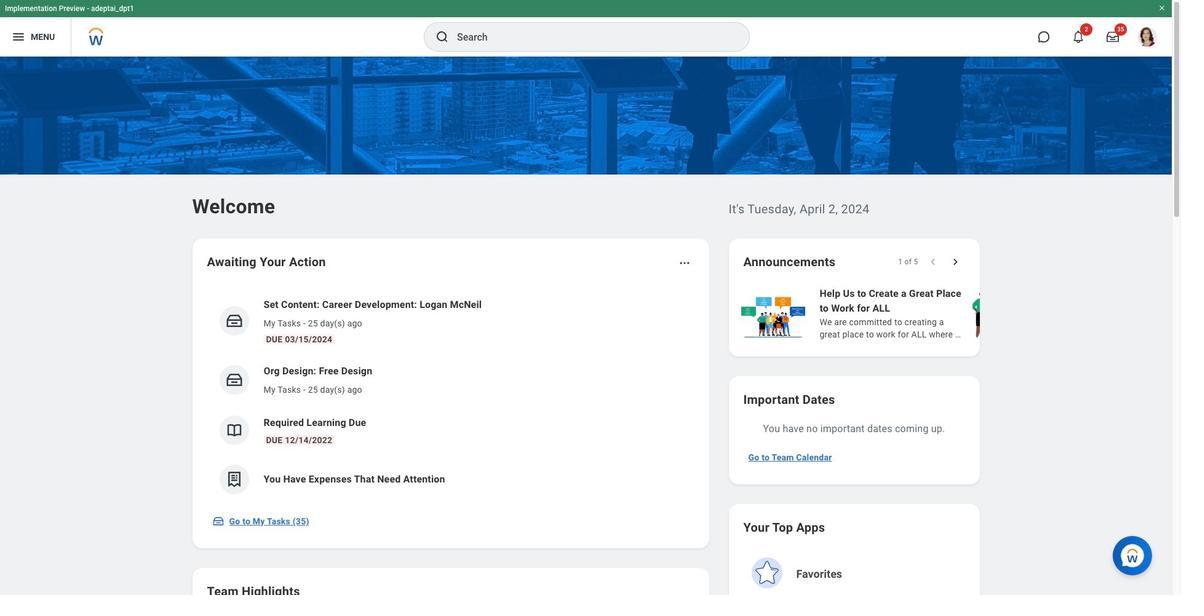 Task type: locate. For each thing, give the bounding box(es) containing it.
justify image
[[11, 30, 26, 44]]

dashboard expenses image
[[225, 471, 243, 489]]

0 horizontal spatial inbox image
[[212, 516, 224, 528]]

status
[[898, 257, 918, 267]]

1 vertical spatial inbox image
[[212, 516, 224, 528]]

related actions image
[[678, 257, 691, 270]]

1 horizontal spatial inbox image
[[225, 312, 243, 330]]

list
[[739, 286, 1181, 342], [207, 288, 694, 505]]

banner
[[0, 0, 1172, 57]]

search image
[[435, 30, 450, 44]]

main content
[[0, 57, 1181, 596]]

inbox image
[[225, 312, 243, 330], [212, 516, 224, 528]]



Task type: vqa. For each thing, say whether or not it's contained in the screenshot.
bottom inbox image
yes



Task type: describe. For each thing, give the bounding box(es) containing it.
close environment banner image
[[1159, 4, 1166, 12]]

book open image
[[225, 421, 243, 440]]

chevron left small image
[[927, 256, 939, 268]]

1 horizontal spatial list
[[739, 286, 1181, 342]]

profile logan mcneil image
[[1138, 27, 1157, 49]]

chevron right small image
[[949, 256, 961, 268]]

0 vertical spatial inbox image
[[225, 312, 243, 330]]

notifications large image
[[1072, 31, 1085, 43]]

inbox large image
[[1107, 31, 1119, 43]]

Search Workday  search field
[[457, 23, 724, 50]]

inbox image
[[225, 371, 243, 389]]

0 horizontal spatial list
[[207, 288, 694, 505]]



